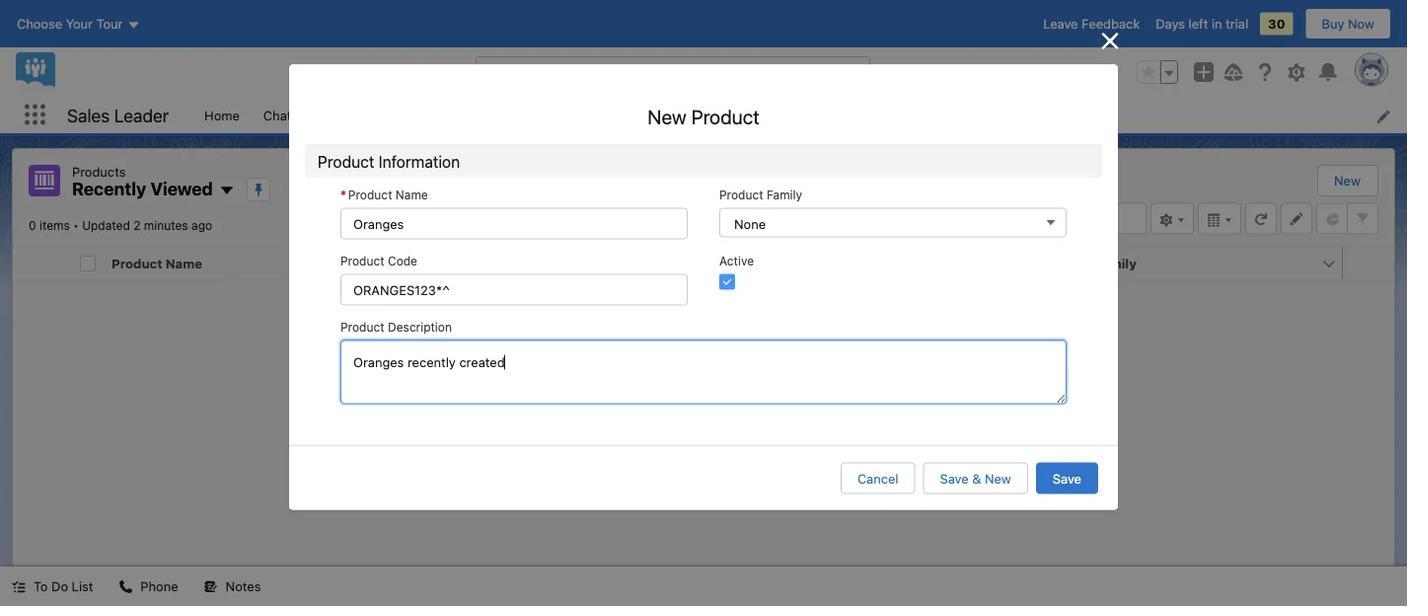 Task type: describe. For each thing, give the bounding box(es) containing it.
trial
[[1226, 16, 1249, 31]]

30
[[1269, 16, 1286, 31]]

product inside product name button
[[112, 256, 162, 271]]

cell inside the recently viewed|products|list view element
[[72, 247, 104, 280]]

leave feedback link
[[1044, 16, 1141, 31]]

product family inside product family button
[[1042, 256, 1137, 271]]

days
[[1156, 16, 1186, 31]]

description inside button
[[786, 256, 859, 271]]

product family button
[[1034, 247, 1322, 279]]

product code inside button
[[422, 256, 509, 271]]

days left in trial
[[1156, 16, 1249, 31]]

code inside button
[[476, 256, 509, 271]]

product description button
[[724, 247, 1012, 279]]

new button
[[1319, 166, 1377, 195]]

product code element
[[414, 247, 736, 280]]

1 horizontal spatial name
[[396, 188, 428, 202]]

product inside product family button
[[1042, 256, 1092, 271]]

display as table image
[[1199, 203, 1242, 234]]

text default image
[[12, 580, 26, 594]]

chatter link
[[252, 97, 320, 133]]

phone button
[[107, 567, 190, 606]]

recently
[[72, 178, 146, 199]]

new for new product
[[648, 105, 687, 128]]

list
[[716, 408, 734, 423]]

save for save
[[1053, 471, 1082, 486]]

you haven't viewed any products recently. try switching list views.
[[578, 389, 830, 423]]

status inside the recently viewed|products|list view element
[[578, 387, 830, 426]]

search...
[[514, 65, 567, 79]]

viewed
[[151, 178, 213, 199]]

to
[[34, 579, 48, 594]]

1 horizontal spatial product name
[[348, 188, 428, 202]]

product family element
[[1034, 247, 1356, 280]]

items
[[39, 219, 70, 233]]

updated
[[82, 219, 130, 233]]

cancel
[[858, 471, 899, 486]]

buy
[[1322, 16, 1345, 31]]

to do list
[[34, 579, 93, 594]]

leader
[[114, 104, 169, 126]]

0
[[29, 219, 36, 233]]

product name element
[[104, 247, 426, 280]]

ago
[[192, 219, 212, 233]]

0 horizontal spatial product code
[[341, 254, 418, 268]]

0 horizontal spatial code
[[388, 254, 418, 268]]

recently viewed
[[72, 178, 213, 199]]

new for new
[[1335, 173, 1361, 188]]

list
[[72, 579, 93, 594]]

none button
[[720, 208, 1067, 237]]

cancel button
[[841, 463, 916, 494]]

none search field inside the recently viewed|products|list view element
[[910, 203, 1147, 234]]

leave
[[1044, 16, 1079, 31]]

phone
[[141, 579, 178, 594]]

in
[[1212, 16, 1223, 31]]

save button
[[1037, 463, 1099, 494]]

0 horizontal spatial product description
[[341, 320, 452, 334]]

product description inside button
[[732, 256, 859, 271]]

save & new
[[940, 471, 1012, 486]]

action element
[[1344, 247, 1395, 280]]

0 vertical spatial products
[[72, 164, 126, 179]]

try
[[633, 408, 652, 423]]

now
[[1349, 16, 1375, 31]]

product code button
[[414, 247, 702, 279]]

home
[[204, 107, 240, 122]]

buy now button
[[1306, 8, 1392, 39]]

Active checkbox
[[720, 274, 736, 290]]

notes
[[226, 579, 261, 594]]

1 vertical spatial description
[[388, 320, 452, 334]]

recently viewed|products|list view element
[[12, 148, 1396, 567]]

recently viewed status
[[29, 219, 82, 233]]

•
[[73, 219, 79, 233]]

product inside product code button
[[422, 256, 472, 271]]

views.
[[737, 408, 774, 423]]

feedback
[[1082, 16, 1141, 31]]

recently.
[[779, 389, 830, 404]]

1 horizontal spatial new
[[985, 471, 1012, 486]]



Task type: locate. For each thing, give the bounding box(es) containing it.
description
[[786, 256, 859, 271], [388, 320, 452, 334]]

2 vertical spatial new
[[985, 471, 1012, 486]]

0 horizontal spatial products
[[72, 164, 126, 179]]

product family
[[720, 188, 803, 202], [1042, 256, 1137, 271]]

1 save from the left
[[940, 471, 969, 486]]

text default image
[[119, 580, 133, 594], [204, 580, 218, 594]]

product code up product code text field
[[422, 256, 509, 271]]

product
[[692, 105, 760, 128], [318, 152, 375, 171], [348, 188, 392, 202], [720, 188, 764, 202], [341, 254, 385, 268], [112, 256, 162, 271], [422, 256, 472, 271], [732, 256, 782, 271], [1042, 256, 1092, 271], [341, 320, 385, 334]]

new inside the recently viewed|products|list view element
[[1335, 173, 1361, 188]]

text default image left phone
[[119, 580, 133, 594]]

accounts
[[631, 107, 687, 122]]

product code
[[341, 254, 418, 268], [422, 256, 509, 271]]

1 horizontal spatial description
[[786, 256, 859, 271]]

save for save & new
[[940, 471, 969, 486]]

1 vertical spatial family
[[1096, 256, 1137, 271]]

buy now
[[1322, 16, 1375, 31]]

new up action image
[[1335, 173, 1361, 188]]

save left &
[[940, 471, 969, 486]]

you
[[578, 389, 600, 404]]

any
[[697, 389, 718, 404]]

0 horizontal spatial product family
[[720, 188, 803, 202]]

chatter
[[263, 107, 308, 122]]

status
[[578, 387, 830, 426]]

product inside product description button
[[732, 256, 782, 271]]

name down ago
[[166, 256, 202, 271]]

family
[[767, 188, 803, 202], [1096, 256, 1137, 271]]

0 vertical spatial product description
[[732, 256, 859, 271]]

accounts list item
[[619, 97, 725, 133]]

Product Code text field
[[341, 274, 688, 306]]

opportunities
[[736, 107, 818, 122]]

new product
[[648, 105, 760, 128]]

list view controls image
[[1151, 203, 1195, 234]]

left
[[1189, 16, 1209, 31]]

text default image for notes
[[204, 580, 218, 594]]

2 text default image from the left
[[204, 580, 218, 594]]

product description element
[[724, 247, 1034, 280]]

viewed
[[651, 389, 693, 404]]

product code down '*'
[[341, 254, 418, 268]]

family down 'search recently viewed list view.' "search box"
[[1096, 256, 1137, 271]]

none
[[735, 216, 766, 231]]

product family down 'search recently viewed list view.' "search box"
[[1042, 256, 1137, 271]]

sales leader
[[67, 104, 169, 126]]

products
[[72, 164, 126, 179], [721, 389, 775, 404]]

text default image for phone
[[119, 580, 133, 594]]

&
[[973, 471, 982, 486]]

1 vertical spatial product name
[[112, 256, 202, 271]]

inverse image
[[1099, 29, 1123, 53]]

0 horizontal spatial name
[[166, 256, 202, 271]]

name down information on the left of page
[[396, 188, 428, 202]]

1 horizontal spatial save
[[1053, 471, 1082, 486]]

None text field
[[341, 208, 688, 239]]

None search field
[[910, 203, 1147, 234]]

minutes
[[144, 219, 188, 233]]

list containing home
[[193, 97, 1408, 133]]

new down search... button
[[648, 105, 687, 128]]

1 horizontal spatial text default image
[[204, 580, 218, 594]]

active
[[720, 254, 754, 268]]

status containing you haven't viewed any products recently.
[[578, 387, 830, 426]]

1 horizontal spatial product code
[[422, 256, 509, 271]]

do
[[51, 579, 68, 594]]

product description
[[732, 256, 859, 271], [341, 320, 452, 334]]

1 horizontal spatial products
[[721, 389, 775, 404]]

text default image inside phone button
[[119, 580, 133, 594]]

1 vertical spatial products
[[721, 389, 775, 404]]

0 vertical spatial product family
[[720, 188, 803, 202]]

home link
[[193, 97, 252, 133]]

1 vertical spatial new
[[1335, 173, 1361, 188]]

product name down product information
[[348, 188, 428, 202]]

product name
[[348, 188, 428, 202], [112, 256, 202, 271]]

0 horizontal spatial save
[[940, 471, 969, 486]]

switching
[[656, 408, 713, 423]]

2
[[133, 219, 141, 233]]

1 vertical spatial name
[[166, 256, 202, 271]]

0 items • updated 2 minutes ago
[[29, 219, 212, 233]]

products up views.
[[721, 389, 775, 404]]

*
[[341, 188, 346, 202]]

leave feedback
[[1044, 16, 1141, 31]]

save
[[940, 471, 969, 486], [1053, 471, 1082, 486]]

save right &
[[1053, 471, 1082, 486]]

1 horizontal spatial product family
[[1042, 256, 1137, 271]]

0 vertical spatial family
[[767, 188, 803, 202]]

family inside button
[[1096, 256, 1137, 271]]

0 vertical spatial product name
[[348, 188, 428, 202]]

opportunities link
[[725, 97, 830, 133]]

sales
[[67, 104, 110, 126]]

new right &
[[985, 471, 1012, 486]]

save & new button
[[924, 463, 1029, 494]]

search... button
[[476, 56, 871, 88]]

products up the updated
[[72, 164, 126, 179]]

product name inside button
[[112, 256, 202, 271]]

product name button
[[104, 247, 392, 279]]

1 vertical spatial product family
[[1042, 256, 1137, 271]]

product information
[[318, 152, 460, 171]]

1 horizontal spatial code
[[476, 256, 509, 271]]

notes button
[[192, 567, 273, 606]]

new
[[648, 105, 687, 128], [1335, 173, 1361, 188], [985, 471, 1012, 486]]

Product Description text field
[[341, 340, 1067, 404]]

0 horizontal spatial new
[[648, 105, 687, 128]]

text default image inside notes button
[[204, 580, 218, 594]]

Search Recently Viewed list view. search field
[[910, 203, 1147, 234]]

0 horizontal spatial product name
[[112, 256, 202, 271]]

accounts link
[[619, 97, 699, 133]]

text default image left notes
[[204, 580, 218, 594]]

2 save from the left
[[1053, 471, 1082, 486]]

product name down minutes
[[112, 256, 202, 271]]

item number image
[[13, 247, 72, 279]]

0 vertical spatial new
[[648, 105, 687, 128]]

name inside button
[[166, 256, 202, 271]]

1 text default image from the left
[[119, 580, 133, 594]]

information
[[379, 152, 460, 171]]

1 horizontal spatial family
[[1096, 256, 1137, 271]]

to do list button
[[0, 567, 105, 606]]

1 vertical spatial product description
[[341, 320, 452, 334]]

1 horizontal spatial product description
[[732, 256, 859, 271]]

item number element
[[13, 247, 72, 280]]

code
[[388, 254, 418, 268], [476, 256, 509, 271]]

0 vertical spatial name
[[396, 188, 428, 202]]

0 horizontal spatial description
[[388, 320, 452, 334]]

action image
[[1344, 247, 1395, 279]]

cell
[[72, 247, 104, 280]]

0 vertical spatial description
[[786, 256, 859, 271]]

name
[[396, 188, 428, 202], [166, 256, 202, 271]]

2 horizontal spatial new
[[1335, 173, 1361, 188]]

list
[[193, 97, 1408, 133]]

haven't
[[604, 389, 648, 404]]

products inside you haven't viewed any products recently. try switching list views.
[[721, 389, 775, 404]]

0 horizontal spatial text default image
[[119, 580, 133, 594]]

product family up none
[[720, 188, 803, 202]]

0 horizontal spatial family
[[767, 188, 803, 202]]

group
[[1137, 60, 1179, 84]]

family down opportunities link
[[767, 188, 803, 202]]



Task type: vqa. For each thing, say whether or not it's contained in the screenshot.
the right $239,000.00
no



